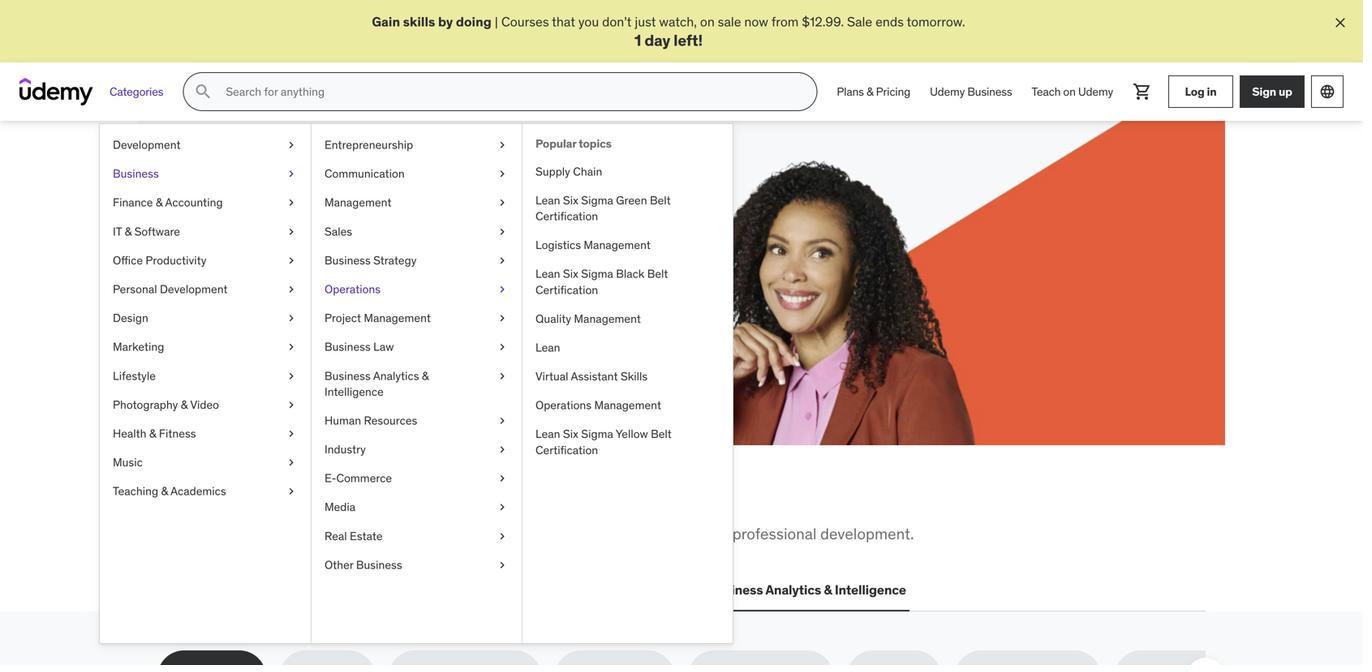 Task type: vqa. For each thing, say whether or not it's contained in the screenshot.
Insider
no



Task type: locate. For each thing, give the bounding box(es) containing it.
& right health
[[149, 427, 156, 441]]

0 horizontal spatial you
[[320, 484, 367, 518]]

shopping cart with 0 items image
[[1133, 82, 1153, 102]]

0 horizontal spatial udemy
[[930, 84, 965, 99]]

xsmall image for management
[[496, 195, 509, 211]]

real estate
[[325, 529, 383, 544]]

operations link
[[312, 275, 522, 304]]

the
[[200, 484, 241, 518]]

management down virtual assistant skills link
[[595, 398, 662, 413]]

other business link
[[312, 551, 522, 580]]

certification inside lean six sigma green belt certification
[[536, 209, 598, 224]]

1 horizontal spatial you
[[579, 13, 599, 30]]

xsmall image inside 'industry' link
[[496, 442, 509, 458]]

$12.99. right the from
[[802, 13, 844, 30]]

it up the "office"
[[113, 224, 122, 239]]

it inside button
[[291, 582, 302, 599]]

business inside 'udemy business' link
[[968, 84, 1013, 99]]

1 horizontal spatial on
[[1064, 84, 1076, 99]]

xsmall image inside business law "link"
[[496, 340, 509, 356]]

lean for lean six sigma green belt certification
[[536, 193, 561, 208]]

sigma inside the lean six sigma yellow belt certification
[[581, 427, 614, 442]]

management down communication
[[325, 196, 392, 210]]

six down the supply chain
[[563, 193, 579, 208]]

ends inside gain skills by doing | courses that you don't just watch, on sale now from $12.99. sale ends tomorrow. 1 day left!
[[876, 13, 904, 30]]

it & software link
[[100, 218, 311, 246]]

popular topics
[[536, 137, 612, 151]]

it for it & software
[[113, 224, 122, 239]]

tomorrow. inside gain skills by doing | courses that you don't just watch, on sale now from $12.99. sale ends tomorrow. 1 day left!
[[907, 13, 966, 30]]

lean inside lean six sigma black belt certification
[[536, 267, 561, 282]]

xsmall image inside photography & video link
[[285, 397, 298, 413]]

sale inside gain skills by doing | courses that you don't just watch, on sale now from $12.99. sale ends tomorrow. 1 day left!
[[848, 13, 873, 30]]

xsmall image for sales
[[496, 224, 509, 240]]

business left teach
[[968, 84, 1013, 99]]

sale
[[718, 13, 742, 30]]

operations down virtual
[[536, 398, 592, 413]]

learn, practice, succeed (and save) courses for every skill in your learning journey, starting at $12.99. sale ends tomorrow.
[[216, 192, 531, 299]]

0 horizontal spatial operations
[[325, 282, 381, 297]]

tomorrow. for save)
[[335, 283, 394, 299]]

business analytics & intelligence inside button
[[708, 582, 907, 599]]

xsmall image for it & software
[[285, 224, 298, 240]]

sigma inside lean six sigma green belt certification
[[581, 193, 614, 208]]

intelligence
[[325, 385, 384, 399], [835, 582, 907, 599]]

xsmall image for personal development
[[285, 282, 298, 298]]

certification up quality
[[536, 283, 598, 297]]

health & fitness link
[[100, 420, 311, 449]]

quality management link
[[523, 305, 733, 334]]

belt inside the lean six sigma yellow belt certification
[[651, 427, 672, 442]]

xsmall image inside finance & accounting link
[[285, 195, 298, 211]]

xsmall image for entrepreneurship
[[496, 137, 509, 153]]

2 vertical spatial six
[[563, 427, 579, 442]]

ends
[[876, 13, 904, 30], [304, 283, 333, 299]]

1 horizontal spatial sale
[[848, 13, 873, 30]]

analytics for "business analytics & intelligence" link
[[373, 369, 419, 384]]

on right teach
[[1064, 84, 1076, 99]]

professional
[[733, 525, 817, 544]]

certification up logistics
[[536, 209, 598, 224]]

xsmall image inside teaching & academics link
[[285, 484, 298, 500]]

& right teaching
[[161, 484, 168, 499]]

six inside the lean six sigma yellow belt certification
[[563, 427, 579, 442]]

analytics inside button
[[766, 582, 822, 599]]

six inside lean six sigma green belt certification
[[563, 193, 579, 208]]

xsmall image inside real estate link
[[496, 529, 509, 545]]

six down logistics
[[563, 267, 579, 282]]

xsmall image for photography & video
[[285, 397, 298, 413]]

xsmall image for teaching & academics
[[285, 484, 298, 500]]

media link
[[312, 493, 522, 522]]

on inside gain skills by doing | courses that you don't just watch, on sale now from $12.99. sale ends tomorrow. 1 day left!
[[700, 13, 715, 30]]

xsmall image inside operations link
[[496, 282, 509, 298]]

in right log
[[1208, 84, 1217, 99]]

photography & video link
[[100, 391, 311, 420]]

xsmall image inside business strategy link
[[496, 253, 509, 269]]

0 vertical spatial skills
[[403, 13, 435, 30]]

strategy
[[374, 253, 417, 268]]

xsmall image inside marketing link
[[285, 340, 298, 356]]

gain skills by doing | courses that you don't just watch, on sale now from $12.99. sale ends tomorrow. 1 day left!
[[372, 13, 966, 50]]

courses right |
[[502, 13, 549, 30]]

categories
[[110, 84, 163, 99]]

& inside "plans & pricing" link
[[867, 84, 874, 99]]

xsmall image for e-commerce
[[496, 471, 509, 487]]

lean for lean six sigma black belt certification
[[536, 267, 561, 282]]

1 horizontal spatial in
[[438, 484, 463, 518]]

1 horizontal spatial business analytics & intelligence
[[708, 582, 907, 599]]

0 vertical spatial certification
[[536, 209, 598, 224]]

2 sigma from the top
[[581, 267, 614, 282]]

1 vertical spatial analytics
[[766, 582, 822, 599]]

1 vertical spatial six
[[563, 267, 579, 282]]

1 udemy from the left
[[930, 84, 965, 99]]

ends up pricing
[[876, 13, 904, 30]]

courses up at
[[216, 264, 264, 281]]

data
[[494, 582, 522, 599]]

3 certification from the top
[[536, 443, 598, 458]]

xsmall image inside the communication "link"
[[496, 166, 509, 182]]

& right plans
[[867, 84, 874, 99]]

2 vertical spatial belt
[[651, 427, 672, 442]]

in right skill on the left of page
[[346, 264, 356, 281]]

xsmall image inside it & software 'link'
[[285, 224, 298, 240]]

business down sales
[[325, 253, 371, 268]]

in up the topics,
[[438, 484, 463, 518]]

0 vertical spatial sale
[[848, 13, 873, 30]]

xsmall image inside 'management' link
[[496, 195, 509, 211]]

xsmall image inside business link
[[285, 166, 298, 182]]

&
[[867, 84, 874, 99], [156, 196, 163, 210], [125, 224, 132, 239], [422, 369, 429, 384], [181, 398, 188, 412], [149, 427, 156, 441], [161, 484, 168, 499], [824, 582, 832, 599]]

0 vertical spatial $12.99.
[[802, 13, 844, 30]]

xsmall image inside human resources link
[[496, 413, 509, 429]]

practice,
[[305, 192, 416, 225]]

plans & pricing link
[[827, 72, 921, 111]]

business down 'rounded'
[[708, 582, 763, 599]]

lean six sigma yellow belt certification
[[536, 427, 672, 458]]

& inside business analytics & intelligence
[[422, 369, 429, 384]]

0 vertical spatial belt
[[650, 193, 671, 208]]

business inside other business link
[[356, 558, 402, 573]]

lean
[[536, 193, 561, 208], [536, 267, 561, 282], [536, 341, 561, 355], [536, 427, 561, 442]]

communication
[[325, 167, 405, 181]]

xsmall image for business strategy
[[496, 253, 509, 269]]

0 horizontal spatial sale
[[276, 283, 301, 299]]

$12.99. for save)
[[231, 283, 273, 299]]

sale
[[848, 13, 873, 30], [276, 283, 301, 299]]

business analytics & intelligence up the human resources
[[325, 369, 429, 399]]

sale for save)
[[276, 283, 301, 299]]

skills down media
[[321, 525, 356, 544]]

sign
[[1253, 84, 1277, 99]]

sigma inside lean six sigma black belt certification
[[581, 267, 614, 282]]

1 vertical spatial sale
[[276, 283, 301, 299]]

submit search image
[[193, 82, 213, 102]]

1 horizontal spatial it
[[291, 582, 302, 599]]

lean up virtual
[[536, 341, 561, 355]]

it inside 'link'
[[113, 224, 122, 239]]

analytics inside business analytics & intelligence
[[373, 369, 419, 384]]

business inside business analytics & intelligence button
[[708, 582, 763, 599]]

1 horizontal spatial operations
[[536, 398, 592, 413]]

intelligence down development.
[[835, 582, 907, 599]]

2 six from the top
[[563, 267, 579, 282]]

1 vertical spatial tomorrow.
[[335, 283, 394, 299]]

analytics down professional
[[766, 582, 822, 599]]

1 horizontal spatial ends
[[876, 13, 904, 30]]

now
[[745, 13, 769, 30]]

0 vertical spatial you
[[579, 13, 599, 30]]

courses inside "learn, practice, succeed (and save) courses for every skill in your learning journey, starting at $12.99. sale ends tomorrow."
[[216, 264, 264, 281]]

sale inside "learn, practice, succeed (and save) courses for every skill in your learning journey, starting at $12.99. sale ends tomorrow."
[[276, 283, 301, 299]]

xsmall image inside development link
[[285, 137, 298, 153]]

1 vertical spatial in
[[346, 264, 356, 281]]

xsmall image inside design "link"
[[285, 311, 298, 327]]

1 sigma from the top
[[581, 193, 614, 208]]

1 vertical spatial certification
[[536, 283, 598, 297]]

1 vertical spatial $12.99.
[[231, 283, 273, 299]]

3 lean from the top
[[536, 341, 561, 355]]

human
[[325, 414, 361, 428]]

0 vertical spatial operations
[[325, 282, 381, 297]]

0 horizontal spatial it
[[113, 224, 122, 239]]

lean six sigma green belt certification link
[[523, 186, 733, 231]]

accounting
[[165, 196, 223, 210]]

place
[[519, 484, 587, 518]]

tomorrow. up udemy business
[[907, 13, 966, 30]]

close image
[[1333, 15, 1349, 31]]

certification inside lean six sigma black belt certification
[[536, 283, 598, 297]]

tomorrow.
[[907, 13, 966, 30], [335, 283, 394, 299]]

sale down 'every'
[[276, 283, 301, 299]]

xsmall image inside project management link
[[496, 311, 509, 327]]

1 vertical spatial operations
[[536, 398, 592, 413]]

tomorrow. inside "learn, practice, succeed (and save) courses for every skill in your learning journey, starting at $12.99. sale ends tomorrow."
[[335, 283, 394, 299]]

workplace
[[247, 525, 318, 544]]

management up black
[[584, 238, 651, 253]]

2 vertical spatial certification
[[536, 443, 598, 458]]

certification up place
[[536, 443, 598, 458]]

management up lean link
[[574, 312, 641, 326]]

critical
[[197, 525, 243, 544]]

1 vertical spatial courses
[[216, 264, 264, 281]]

fitness
[[159, 427, 196, 441]]

business analytics & intelligence down professional
[[708, 582, 907, 599]]

it for it certifications
[[291, 582, 302, 599]]

lean down logistics
[[536, 267, 561, 282]]

1 six from the top
[[563, 193, 579, 208]]

xsmall image
[[285, 137, 298, 153], [285, 166, 298, 182], [285, 224, 298, 240], [285, 253, 298, 269], [496, 253, 509, 269], [285, 282, 298, 298], [496, 282, 509, 298], [285, 311, 298, 327], [496, 311, 509, 327], [285, 369, 298, 384], [285, 455, 298, 471], [496, 471, 509, 487], [496, 529, 509, 545], [496, 558, 509, 574]]

development down categories dropdown button
[[113, 138, 181, 152]]

xsmall image for operations
[[496, 282, 509, 298]]

supply chain
[[536, 164, 603, 179]]

business analytics & intelligence for business analytics & intelligence button
[[708, 582, 907, 599]]

ends down skill on the left of page
[[304, 283, 333, 299]]

from
[[772, 13, 799, 30]]

science
[[525, 582, 573, 599]]

other
[[325, 558, 354, 573]]

xsmall image inside other business link
[[496, 558, 509, 574]]

intelligence up human
[[325, 385, 384, 399]]

don't
[[602, 13, 632, 30]]

belt right yellow
[[651, 427, 672, 442]]

1 horizontal spatial tomorrow.
[[907, 13, 966, 30]]

lean down supply
[[536, 193, 561, 208]]

2 vertical spatial sigma
[[581, 427, 614, 442]]

six for lean six sigma yellow belt certification
[[563, 427, 579, 442]]

0 vertical spatial intelligence
[[325, 385, 384, 399]]

tomorrow. down your
[[335, 283, 394, 299]]

1 vertical spatial sigma
[[581, 267, 614, 282]]

& inside teaching & academics link
[[161, 484, 168, 499]]

3 sigma from the top
[[581, 427, 614, 442]]

0 vertical spatial six
[[563, 193, 579, 208]]

all
[[157, 484, 195, 518]]

1 vertical spatial skills
[[246, 484, 316, 518]]

belt inside lean six sigma green belt certification
[[650, 193, 671, 208]]

& inside it & software 'link'
[[125, 224, 132, 239]]

six for lean six sigma green belt certification
[[563, 193, 579, 208]]

ends for save)
[[304, 283, 333, 299]]

& inside photography & video link
[[181, 398, 188, 412]]

1 horizontal spatial skills
[[321, 525, 356, 544]]

communication link
[[312, 160, 522, 189]]

& for fitness
[[149, 427, 156, 441]]

business strategy
[[325, 253, 417, 268]]

2 vertical spatial in
[[438, 484, 463, 518]]

0 horizontal spatial skills
[[246, 484, 316, 518]]

0 vertical spatial in
[[1208, 84, 1217, 99]]

$12.99. inside "learn, practice, succeed (and save) courses for every skill in your learning journey, starting at $12.99. sale ends tomorrow."
[[231, 283, 273, 299]]

0 horizontal spatial business analytics & intelligence
[[325, 369, 429, 399]]

xsmall image inside entrepreneurship link
[[496, 137, 509, 153]]

xsmall image for communication
[[496, 166, 509, 182]]

1 horizontal spatial intelligence
[[835, 582, 907, 599]]

certification
[[536, 209, 598, 224], [536, 283, 598, 297], [536, 443, 598, 458]]

intelligence inside button
[[835, 582, 907, 599]]

0 horizontal spatial intelligence
[[325, 385, 384, 399]]

starting
[[486, 264, 531, 281]]

courses inside gain skills by doing | courses that you don't just watch, on sale now from $12.99. sale ends tomorrow. 1 day left!
[[502, 13, 549, 30]]

business up finance
[[113, 167, 159, 181]]

it left certifications
[[291, 582, 302, 599]]

certification inside the lean six sigma yellow belt certification
[[536, 443, 598, 458]]

on left sale at top right
[[700, 13, 715, 30]]

xsmall image inside 'sales' link
[[496, 224, 509, 240]]

ends inside "learn, practice, succeed (and save) courses for every skill in your learning journey, starting at $12.99. sale ends tomorrow."
[[304, 283, 333, 299]]

health
[[113, 427, 147, 441]]

you right that at top
[[579, 13, 599, 30]]

1 vertical spatial it
[[291, 582, 302, 599]]

management link
[[312, 189, 522, 218]]

xsmall image inside music link
[[285, 455, 298, 471]]

for
[[267, 264, 283, 281]]

0 horizontal spatial $12.99.
[[231, 283, 273, 299]]

xsmall image for marketing
[[285, 340, 298, 356]]

xsmall image inside "business analytics & intelligence" link
[[496, 369, 509, 384]]

0 horizontal spatial courses
[[216, 264, 264, 281]]

data science button
[[490, 571, 576, 610]]

0 vertical spatial courses
[[502, 13, 549, 30]]

2 certification from the top
[[536, 283, 598, 297]]

xsmall image for business
[[285, 166, 298, 182]]

1 horizontal spatial analytics
[[766, 582, 822, 599]]

1 horizontal spatial courses
[[502, 13, 549, 30]]

music
[[113, 456, 143, 470]]

xsmall image for office productivity
[[285, 253, 298, 269]]

$12.99. down for
[[231, 283, 273, 299]]

0 vertical spatial ends
[[876, 13, 904, 30]]

sale up plans
[[848, 13, 873, 30]]

lean six sigma black belt certification
[[536, 267, 668, 297]]

& right finance
[[156, 196, 163, 210]]

belt right black
[[648, 267, 668, 282]]

xsmall image inside health & fitness link
[[285, 426, 298, 442]]

xsmall image
[[496, 137, 509, 153], [496, 166, 509, 182], [285, 195, 298, 211], [496, 195, 509, 211], [496, 224, 509, 240], [285, 340, 298, 356], [496, 340, 509, 356], [496, 369, 509, 384], [285, 397, 298, 413], [496, 413, 509, 429], [285, 426, 298, 442], [496, 442, 509, 458], [285, 484, 298, 500], [496, 500, 509, 516]]

lean six sigma black belt certification link
[[523, 260, 733, 305]]

xsmall image inside e-commerce link
[[496, 471, 509, 487]]

& inside health & fitness link
[[149, 427, 156, 441]]

you up real
[[320, 484, 367, 518]]

belt inside lean six sigma black belt certification
[[648, 267, 668, 282]]

& down development.
[[824, 582, 832, 599]]

lean down virtual
[[536, 427, 561, 442]]

management up law in the bottom of the page
[[364, 311, 431, 326]]

sigma down 'operations management'
[[581, 427, 614, 442]]

2 lean from the top
[[536, 267, 561, 282]]

0 horizontal spatial in
[[346, 264, 356, 281]]

xsmall image inside lifestyle link
[[285, 369, 298, 384]]

sign up
[[1253, 84, 1293, 99]]

intelligence inside business analytics & intelligence
[[325, 385, 384, 399]]

it & software
[[113, 224, 180, 239]]

lean six sigma yellow belt certification link
[[523, 420, 733, 465]]

lean inside lean six sigma green belt certification
[[536, 193, 561, 208]]

personal
[[113, 282, 157, 297]]

0 vertical spatial business analytics & intelligence
[[325, 369, 429, 399]]

day
[[645, 30, 671, 50]]

you inside all the skills you need in one place from critical workplace skills to technical topics, our catalog supports well-rounded professional development.
[[320, 484, 367, 518]]

lean inside lean link
[[536, 341, 561, 355]]

$12.99. inside gain skills by doing | courses that you don't just watch, on sale now from $12.99. sale ends tomorrow. 1 day left!
[[802, 13, 844, 30]]

0 vertical spatial sigma
[[581, 193, 614, 208]]

& down business law "link"
[[422, 369, 429, 384]]

1 vertical spatial ends
[[304, 283, 333, 299]]

xsmall image inside personal development link
[[285, 282, 298, 298]]

0 horizontal spatial analytics
[[373, 369, 419, 384]]

business inside business analytics & intelligence
[[325, 369, 371, 384]]

business analytics & intelligence button
[[705, 571, 910, 610]]

xsmall image inside office productivity link
[[285, 253, 298, 269]]

& up the "office"
[[125, 224, 132, 239]]

2 udemy from the left
[[1079, 84, 1114, 99]]

skill
[[320, 264, 343, 281]]

xsmall image for project management
[[496, 311, 509, 327]]

rounded
[[672, 525, 729, 544]]

sigma for black
[[581, 267, 614, 282]]

certifications
[[305, 582, 388, 599]]

photography & video
[[113, 398, 219, 412]]

4 lean from the top
[[536, 427, 561, 442]]

skills left by
[[403, 13, 435, 30]]

academics
[[171, 484, 226, 499]]

|
[[495, 13, 498, 30]]

udemy right pricing
[[930, 84, 965, 99]]

3 six from the top
[[563, 427, 579, 442]]

sigma down logistics management
[[581, 267, 614, 282]]

management for quality management
[[574, 312, 641, 326]]

xsmall image inside media link
[[496, 500, 509, 516]]

sigma down chain
[[581, 193, 614, 208]]

1 lean from the top
[[536, 193, 561, 208]]

operations down your
[[325, 282, 381, 297]]

courses for doing
[[502, 13, 549, 30]]

business down business law
[[325, 369, 371, 384]]

development down office productivity link on the top left of page
[[160, 282, 228, 297]]

& for academics
[[161, 484, 168, 499]]

& inside finance & accounting link
[[156, 196, 163, 210]]

0 vertical spatial tomorrow.
[[907, 13, 966, 30]]

& inside business analytics & intelligence button
[[824, 582, 832, 599]]

1 vertical spatial belt
[[648, 267, 668, 282]]

$12.99.
[[802, 13, 844, 30], [231, 283, 273, 299]]

business down estate
[[356, 558, 402, 573]]

human resources link
[[312, 407, 522, 436]]

0 horizontal spatial tomorrow.
[[335, 283, 394, 299]]

udemy left shopping cart with 0 items icon
[[1079, 84, 1114, 99]]

0 vertical spatial analytics
[[373, 369, 419, 384]]

journey,
[[438, 264, 483, 281]]

chain
[[573, 164, 603, 179]]

belt for lean six sigma yellow belt certification
[[651, 427, 672, 442]]

& left video
[[181, 398, 188, 412]]

1 vertical spatial business analytics & intelligence
[[708, 582, 907, 599]]

1 certification from the top
[[536, 209, 598, 224]]

1 horizontal spatial $12.99.
[[802, 13, 844, 30]]

belt right green at the top left of page
[[650, 193, 671, 208]]

0 horizontal spatial on
[[700, 13, 715, 30]]

2 horizontal spatial in
[[1208, 84, 1217, 99]]

1 horizontal spatial udemy
[[1079, 84, 1114, 99]]

business law
[[325, 340, 394, 355]]

business down project
[[325, 340, 371, 355]]

(and
[[216, 224, 273, 258]]

on
[[700, 13, 715, 30], [1064, 84, 1076, 99]]

0 vertical spatial on
[[700, 13, 715, 30]]

1 vertical spatial you
[[320, 484, 367, 518]]

lean inside the lean six sigma yellow belt certification
[[536, 427, 561, 442]]

0 horizontal spatial ends
[[304, 283, 333, 299]]

0 vertical spatial it
[[113, 224, 122, 239]]

business
[[968, 84, 1013, 99], [113, 167, 159, 181], [325, 253, 371, 268], [325, 340, 371, 355], [325, 369, 371, 384], [356, 558, 402, 573], [708, 582, 763, 599]]

left!
[[674, 30, 703, 50]]

analytics down law in the bottom of the page
[[373, 369, 419, 384]]

1 vertical spatial intelligence
[[835, 582, 907, 599]]

six down 'operations management'
[[563, 427, 579, 442]]

teach
[[1032, 84, 1061, 99]]

2 horizontal spatial skills
[[403, 13, 435, 30]]

succeed
[[420, 192, 521, 225]]

six inside lean six sigma black belt certification
[[563, 267, 579, 282]]

skills up the workplace on the left of the page
[[246, 484, 316, 518]]



Task type: describe. For each thing, give the bounding box(es) containing it.
doing
[[456, 13, 492, 30]]

lean for lean
[[536, 341, 561, 355]]

teaching
[[113, 484, 158, 499]]

log in
[[1186, 84, 1217, 99]]

business inside business law "link"
[[325, 340, 371, 355]]

management for project management
[[364, 311, 431, 326]]

catalog
[[518, 525, 569, 544]]

lean six sigma green belt certification
[[536, 193, 671, 224]]

lean for lean six sigma yellow belt certification
[[536, 427, 561, 442]]

finance & accounting link
[[100, 189, 311, 218]]

logistics
[[536, 238, 581, 253]]

tomorrow. for |
[[907, 13, 966, 30]]

business analytics & intelligence link
[[312, 362, 522, 407]]

save)
[[277, 224, 342, 258]]

skills inside gain skills by doing | courses that you don't just watch, on sale now from $12.99. sale ends tomorrow. 1 day left!
[[403, 13, 435, 30]]

sale for |
[[848, 13, 873, 30]]

development link
[[100, 131, 311, 160]]

xsmall image for business analytics & intelligence
[[496, 369, 509, 384]]

commerce
[[337, 471, 392, 486]]

supply chain link
[[523, 157, 733, 186]]

xsmall image for human resources
[[496, 413, 509, 429]]

choose a language image
[[1320, 84, 1336, 100]]

certification for lean six sigma black belt certification
[[536, 283, 598, 297]]

pricing
[[876, 84, 911, 99]]

by
[[438, 13, 453, 30]]

real estate link
[[312, 522, 522, 551]]

operations for operations
[[325, 282, 381, 297]]

learn,
[[216, 192, 300, 225]]

xsmall image for health & fitness
[[285, 426, 298, 442]]

xsmall image for development
[[285, 137, 298, 153]]

intelligence for business analytics & intelligence button
[[835, 582, 907, 599]]

operations element
[[522, 124, 733, 644]]

lifestyle link
[[100, 362, 311, 391]]

xsmall image for real estate
[[496, 529, 509, 545]]

sign up link
[[1240, 76, 1305, 108]]

personal development
[[113, 282, 228, 297]]

teaching & academics
[[113, 484, 226, 499]]

operations management
[[536, 398, 662, 413]]

in inside "learn, practice, succeed (and save) courses for every skill in your learning journey, starting at $12.99. sale ends tomorrow."
[[346, 264, 356, 281]]

quality management
[[536, 312, 641, 326]]

udemy image
[[19, 78, 93, 106]]

& for video
[[181, 398, 188, 412]]

design link
[[100, 304, 311, 333]]

finance
[[113, 196, 153, 210]]

topics
[[579, 137, 612, 151]]

log in link
[[1169, 76, 1234, 108]]

belt for lean six sigma green belt certification
[[650, 193, 671, 208]]

assistant
[[571, 370, 618, 384]]

& for software
[[125, 224, 132, 239]]

human resources
[[325, 414, 418, 428]]

virtual assistant skills link
[[523, 363, 733, 392]]

skills
[[621, 370, 648, 384]]

intelligence for "business analytics & intelligence" link
[[325, 385, 384, 399]]

popular
[[536, 137, 577, 151]]

Search for anything text field
[[223, 78, 797, 106]]

courses for (and
[[216, 264, 264, 281]]

ends for |
[[876, 13, 904, 30]]

estate
[[350, 529, 383, 544]]

virtual
[[536, 370, 569, 384]]

productivity
[[146, 253, 207, 268]]

your
[[360, 264, 385, 281]]

management for operations management
[[595, 398, 662, 413]]

xsmall image for finance & accounting
[[285, 195, 298, 211]]

real
[[325, 529, 347, 544]]

xsmall image for industry
[[496, 442, 509, 458]]

health & fitness
[[113, 427, 196, 441]]

sigma for yellow
[[581, 427, 614, 442]]

management for logistics management
[[584, 238, 651, 253]]

udemy business link
[[921, 72, 1022, 111]]

business link
[[100, 160, 311, 189]]

finance & accounting
[[113, 196, 223, 210]]

xsmall image for business law
[[496, 340, 509, 356]]

certification for lean six sigma yellow belt certification
[[536, 443, 598, 458]]

xsmall image for design
[[285, 311, 298, 327]]

in inside all the skills you need in one place from critical workplace skills to technical topics, our catalog supports well-rounded professional development.
[[438, 484, 463, 518]]

xsmall image for other business
[[496, 558, 509, 574]]

analytics for business analytics & intelligence button
[[766, 582, 822, 599]]

every
[[286, 264, 317, 281]]

2 vertical spatial skills
[[321, 525, 356, 544]]

operations for operations management
[[536, 398, 592, 413]]

resources
[[364, 414, 418, 428]]

business law link
[[312, 333, 522, 362]]

certification for lean six sigma green belt certification
[[536, 209, 598, 224]]

1 vertical spatial on
[[1064, 84, 1076, 99]]

udemy business
[[930, 84, 1013, 99]]

black
[[616, 267, 645, 282]]

xsmall image for music
[[285, 455, 298, 471]]

& for accounting
[[156, 196, 163, 210]]

udemy inside 'udemy business' link
[[930, 84, 965, 99]]

& for pricing
[[867, 84, 874, 99]]

industry link
[[312, 436, 522, 465]]

udemy inside the teach on udemy link
[[1079, 84, 1114, 99]]

logistics management link
[[523, 231, 733, 260]]

business inside business strategy link
[[325, 253, 371, 268]]

media
[[325, 500, 356, 515]]

photography
[[113, 398, 178, 412]]

categories button
[[100, 72, 173, 111]]

1 vertical spatial development
[[160, 282, 228, 297]]

belt for lean six sigma black belt certification
[[648, 267, 668, 282]]

plans
[[837, 84, 864, 99]]

1
[[635, 30, 642, 50]]

up
[[1279, 84, 1293, 99]]

teach on udemy
[[1032, 84, 1114, 99]]

need
[[372, 484, 434, 518]]

it certifications
[[291, 582, 388, 599]]

office
[[113, 253, 143, 268]]

business inside business link
[[113, 167, 159, 181]]

at
[[216, 283, 227, 299]]

six for lean six sigma black belt certification
[[563, 267, 579, 282]]

entrepreneurship
[[325, 138, 413, 152]]

$12.99. for |
[[802, 13, 844, 30]]

yellow
[[616, 427, 648, 442]]

music link
[[100, 449, 311, 478]]

other business
[[325, 558, 402, 573]]

e-
[[325, 471, 337, 486]]

e-commerce
[[325, 471, 392, 486]]

business analytics & intelligence for "business analytics & intelligence" link
[[325, 369, 429, 399]]

lean link
[[523, 334, 733, 363]]

xsmall image for media
[[496, 500, 509, 516]]

data science
[[494, 582, 573, 599]]

technical
[[377, 525, 439, 544]]

sigma for green
[[581, 193, 614, 208]]

design
[[113, 311, 148, 326]]

xsmall image for lifestyle
[[285, 369, 298, 384]]

you inside gain skills by doing | courses that you don't just watch, on sale now from $12.99. sale ends tomorrow. 1 day left!
[[579, 13, 599, 30]]

0 vertical spatial development
[[113, 138, 181, 152]]

industry
[[325, 443, 366, 457]]

operations management link
[[523, 392, 733, 420]]

from
[[157, 525, 193, 544]]



